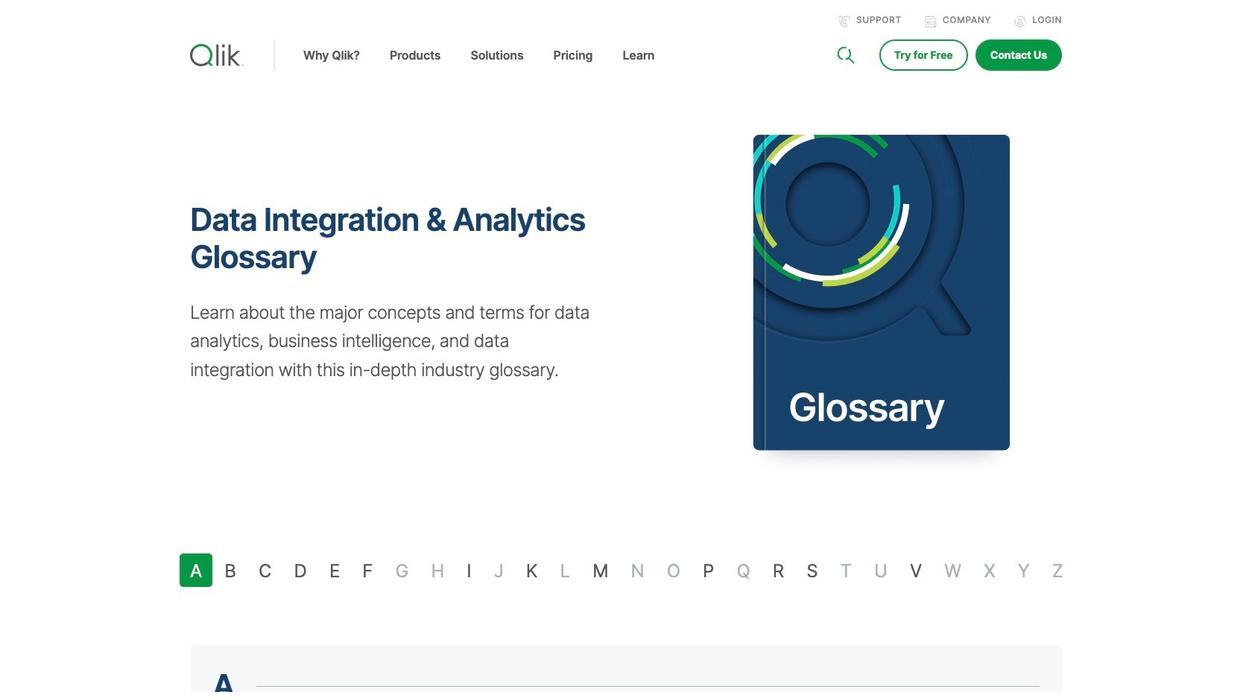 Task type: vqa. For each thing, say whether or not it's contained in the screenshot.
Close search icon
no



Task type: locate. For each thing, give the bounding box(es) containing it.
login image
[[1015, 16, 1027, 28]]



Task type: describe. For each thing, give the bounding box(es) containing it.
company image
[[925, 16, 937, 28]]

data integration & analytics glossary - hero image image
[[637, 88, 1162, 498]]

support image
[[839, 16, 851, 28]]

qlik image
[[190, 44, 244, 66]]



